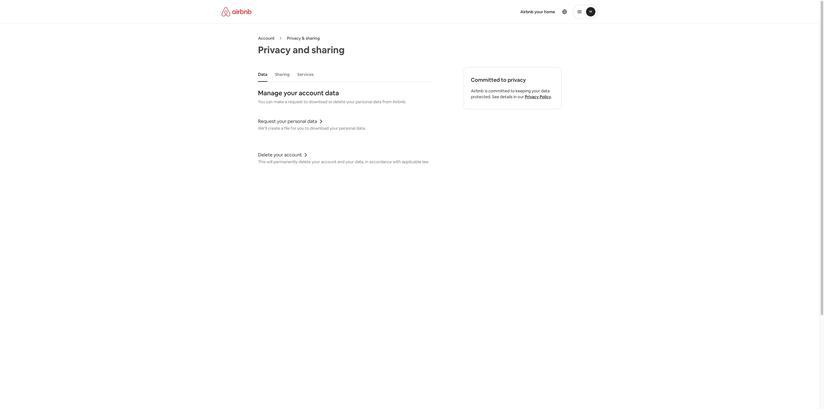 Task type: describe. For each thing, give the bounding box(es) containing it.
data button
[[255, 69, 271, 80]]

see
[[493, 94, 500, 100]]

data
[[258, 72, 268, 77]]

is
[[485, 88, 488, 94]]

2 vertical spatial account
[[321, 159, 337, 165]]

download inside 'manage your account data you can make a request to download or delete your personal data from airbnb.'
[[309, 99, 328, 105]]

protected.
[[471, 94, 492, 100]]

airbnb is committed to keeping your data protected. see details in our
[[471, 88, 550, 100]]

data inside airbnb is committed to keeping your data protected. see details in our
[[542, 88, 550, 94]]

privacy policy .
[[525, 94, 553, 100]]

with
[[393, 159, 401, 165]]

your inside airbnb is committed to keeping your data protected. see details in our
[[532, 88, 541, 94]]

request
[[258, 118, 276, 125]]

request your personal data
[[258, 118, 317, 125]]

privacy
[[508, 77, 526, 83]]

privacy for privacy and sharing
[[258, 44, 291, 56]]

delete your account link
[[258, 152, 434, 158]]

policy
[[540, 94, 552, 100]]

law.
[[423, 159, 430, 165]]

to right you
[[305, 126, 309, 131]]

1 horizontal spatial and
[[338, 159, 345, 165]]

a inside 'manage your account data you can make a request to download or delete your personal data from airbnb.'
[[285, 99, 287, 105]]

personal inside "button"
[[288, 118, 307, 125]]

account for delete
[[284, 152, 302, 158]]

from
[[383, 99, 392, 105]]

your inside "button"
[[277, 118, 287, 125]]

request your personal data button
[[258, 118, 434, 125]]

tab list containing data
[[255, 67, 434, 82]]

for
[[291, 126, 297, 131]]

applicable
[[402, 159, 422, 165]]

account link
[[258, 36, 275, 41]]

your inside profile element
[[535, 9, 544, 14]]

sharing for privacy and sharing
[[312, 44, 345, 56]]

to inside airbnb is committed to keeping your data protected. see details in our
[[511, 88, 515, 94]]

privacy and sharing
[[258, 44, 345, 56]]

our
[[518, 94, 524, 100]]

account for manage
[[299, 89, 324, 97]]

profile element
[[417, 0, 599, 24]]

delete your account
[[258, 152, 302, 158]]

airbnb your home link
[[517, 6, 559, 18]]

can
[[266, 99, 273, 105]]

personal inside 'manage your account data you can make a request to download or delete your personal data from airbnb.'
[[356, 99, 372, 105]]

will
[[267, 159, 273, 165]]

privacy for privacy & sharing
[[287, 36, 301, 41]]

airbnb your home
[[521, 9, 556, 14]]



Task type: locate. For each thing, give the bounding box(es) containing it.
1 vertical spatial sharing
[[312, 44, 345, 56]]

&
[[302, 36, 305, 41]]

to
[[502, 77, 507, 83], [511, 88, 515, 94], [304, 99, 308, 105], [305, 126, 309, 131]]

this
[[258, 159, 266, 165]]

make
[[274, 99, 284, 105]]

sharing
[[306, 36, 320, 41], [312, 44, 345, 56]]

.
[[552, 94, 553, 100]]

details
[[501, 94, 513, 100]]

to inside 'manage your account data you can make a request to download or delete your personal data from airbnb.'
[[304, 99, 308, 105]]

1 vertical spatial and
[[338, 159, 345, 165]]

1 horizontal spatial delete
[[334, 99, 346, 105]]

in right data,
[[366, 159, 369, 165]]

privacy down account link in the left top of the page
[[258, 44, 291, 56]]

1 horizontal spatial in
[[514, 94, 517, 100]]

1 vertical spatial personal
[[288, 118, 307, 125]]

privacy
[[287, 36, 301, 41], [258, 44, 291, 56], [525, 94, 539, 100]]

delete right or
[[334, 99, 346, 105]]

0 horizontal spatial in
[[366, 159, 369, 165]]

0 horizontal spatial a
[[281, 126, 284, 131]]

keeping
[[516, 88, 531, 94]]

to up details
[[511, 88, 515, 94]]

manage your account data you can make a request to download or delete your personal data from airbnb.
[[258, 89, 407, 105]]

delete right the 'permanently'
[[299, 159, 311, 165]]

data inside "button"
[[308, 118, 317, 125]]

sharing down the privacy & sharing
[[312, 44, 345, 56]]

data up or
[[325, 89, 339, 97]]

to up committed
[[502, 77, 507, 83]]

privacy policy link
[[525, 94, 552, 100]]

1 horizontal spatial a
[[285, 99, 287, 105]]

file
[[284, 126, 290, 131]]

download
[[309, 99, 328, 105], [310, 126, 329, 131]]

committed
[[471, 77, 500, 83]]

airbnb up protected.
[[471, 88, 484, 94]]

account up request
[[299, 89, 324, 97]]

privacy left &
[[287, 36, 301, 41]]

data up "we'll create a file for you to download your personal data."
[[308, 118, 317, 125]]

0 vertical spatial and
[[293, 44, 310, 56]]

delete inside 'manage your account data you can make a request to download or delete your personal data from airbnb.'
[[334, 99, 346, 105]]

airbnb inside profile element
[[521, 9, 534, 14]]

accordance
[[370, 159, 392, 165]]

0 vertical spatial account
[[299, 89, 324, 97]]

delete
[[334, 99, 346, 105], [299, 159, 311, 165]]

to right request
[[304, 99, 308, 105]]

sharing for privacy & sharing
[[306, 36, 320, 41]]

0 horizontal spatial airbnb
[[471, 88, 484, 94]]

data,
[[355, 159, 365, 165]]

airbnb inside airbnb is committed to keeping your data protected. see details in our
[[471, 88, 484, 94]]

committed to privacy
[[471, 77, 526, 83]]

committed
[[489, 88, 510, 94]]

services
[[298, 72, 314, 77]]

data left from
[[373, 99, 382, 105]]

you
[[298, 126, 304, 131]]

1 horizontal spatial airbnb
[[521, 9, 534, 14]]

sharing right &
[[306, 36, 320, 41]]

2 vertical spatial personal
[[339, 126, 356, 131]]

a right make
[[285, 99, 287, 105]]

1 horizontal spatial personal
[[339, 126, 356, 131]]

or
[[329, 99, 333, 105]]

download left or
[[309, 99, 328, 105]]

0 horizontal spatial and
[[293, 44, 310, 56]]

manage
[[258, 89, 283, 97]]

airbnb
[[521, 9, 534, 14], [471, 88, 484, 94]]

we'll
[[258, 126, 267, 131]]

data.
[[357, 126, 366, 131]]

0 horizontal spatial personal
[[288, 118, 307, 125]]

you
[[258, 99, 265, 105]]

in inside airbnb is committed to keeping your data protected. see details in our
[[514, 94, 517, 100]]

in left our
[[514, 94, 517, 100]]

2 vertical spatial privacy
[[525, 94, 539, 100]]

your
[[535, 9, 544, 14], [532, 88, 541, 94], [284, 89, 298, 97], [347, 99, 355, 105], [277, 118, 287, 125], [330, 126, 338, 131], [274, 152, 283, 158], [312, 159, 320, 165], [346, 159, 354, 165]]

privacy & sharing
[[287, 36, 320, 41]]

0 vertical spatial in
[[514, 94, 517, 100]]

account down delete your account link
[[321, 159, 337, 165]]

data up policy
[[542, 88, 550, 94]]

services button
[[295, 69, 317, 80]]

this will permanently delete your account and your data, in accordance with applicable law.
[[258, 159, 430, 165]]

0 vertical spatial download
[[309, 99, 328, 105]]

download right you
[[310, 126, 329, 131]]

0 vertical spatial a
[[285, 99, 287, 105]]

and
[[293, 44, 310, 56], [338, 159, 345, 165]]

data
[[542, 88, 550, 94], [325, 89, 339, 97], [373, 99, 382, 105], [308, 118, 317, 125]]

airbnb for airbnb is committed to keeping your data protected. see details in our
[[471, 88, 484, 94]]

a
[[285, 99, 287, 105], [281, 126, 284, 131]]

personal left from
[[356, 99, 372, 105]]

home
[[545, 9, 556, 14]]

personal up for in the top left of the page
[[288, 118, 307, 125]]

request
[[288, 99, 303, 105]]

privacy down keeping on the right top
[[525, 94, 539, 100]]

1 vertical spatial a
[[281, 126, 284, 131]]

delete
[[258, 152, 273, 158]]

1 vertical spatial privacy
[[258, 44, 291, 56]]

airbnb.
[[393, 99, 407, 105]]

personal down request your personal data "button"
[[339, 126, 356, 131]]

airbnb for airbnb your home
[[521, 9, 534, 14]]

account inside 'manage your account data you can make a request to download or delete your personal data from airbnb.'
[[299, 89, 324, 97]]

and down &
[[293, 44, 310, 56]]

0 horizontal spatial delete
[[299, 159, 311, 165]]

personal
[[356, 99, 372, 105], [288, 118, 307, 125], [339, 126, 356, 131]]

account
[[258, 36, 275, 41]]

1 vertical spatial download
[[310, 126, 329, 131]]

and down delete your account link
[[338, 159, 345, 165]]

create
[[268, 126, 280, 131]]

0 vertical spatial airbnb
[[521, 9, 534, 14]]

0 vertical spatial delete
[[334, 99, 346, 105]]

1 vertical spatial delete
[[299, 159, 311, 165]]

0 vertical spatial personal
[[356, 99, 372, 105]]

1 vertical spatial account
[[284, 152, 302, 158]]

a left file
[[281, 126, 284, 131]]

sharing button
[[272, 69, 293, 80]]

permanently
[[274, 159, 298, 165]]

2 horizontal spatial personal
[[356, 99, 372, 105]]

account
[[299, 89, 324, 97], [284, 152, 302, 158], [321, 159, 337, 165]]

1 vertical spatial airbnb
[[471, 88, 484, 94]]

0 vertical spatial sharing
[[306, 36, 320, 41]]

tab list
[[255, 67, 434, 82]]

airbnb left the home
[[521, 9, 534, 14]]

account up the 'permanently'
[[284, 152, 302, 158]]

we'll create a file for you to download your personal data.
[[258, 126, 366, 131]]

sharing
[[275, 72, 290, 77]]

1 vertical spatial in
[[366, 159, 369, 165]]

0 vertical spatial privacy
[[287, 36, 301, 41]]

in
[[514, 94, 517, 100], [366, 159, 369, 165]]



Task type: vqa. For each thing, say whether or not it's contained in the screenshot.
services
yes



